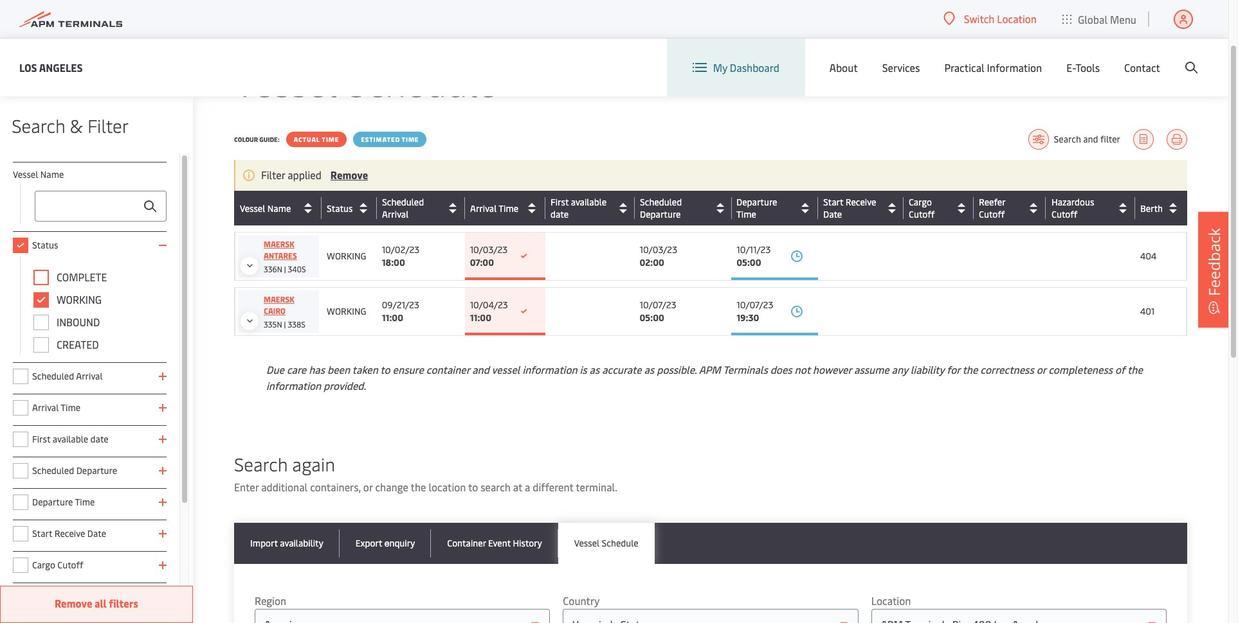 Task type: locate. For each thing, give the bounding box(es) containing it.
time right estimated
[[402, 135, 419, 144]]

2 first available date button from the left
[[551, 196, 632, 221]]

2 time from the left
[[402, 135, 419, 144]]

401
[[1140, 305, 1155, 318]]

0 horizontal spatial vessel schedule
[[234, 56, 497, 107]]

start receive date for 1st start receive date button from the right
[[823, 196, 876, 221]]

05:00 down the 10/11/23
[[737, 257, 761, 269]]

| for 09/21/23 11:00
[[284, 320, 286, 330]]

1 scheduled arrival button from the left
[[382, 196, 462, 221]]

container
[[447, 538, 486, 550]]

berth
[[1140, 202, 1163, 214], [1140, 202, 1163, 214]]

status for status button associated with 1st start receive date button
[[327, 202, 353, 214]]

10/03/23
[[470, 244, 508, 256], [640, 244, 677, 256]]

cargo
[[909, 196, 932, 208], [909, 196, 932, 208], [32, 560, 55, 572]]

maersk inside maersk antares 336n | 340s
[[264, 239, 294, 250]]

0 horizontal spatial search
[[12, 113, 65, 138]]

2 hazardous cutoff button from the left
[[1052, 196, 1132, 221]]

cargo cutoff
[[909, 196, 935, 221], [909, 196, 935, 221], [32, 560, 83, 572]]

10/04/23 11:00
[[470, 299, 508, 324]]

1 horizontal spatial vessel schedule
[[574, 538, 638, 550]]

available for first available date button related to 1st start receive date button from the right's status button arrival time button
[[571, 196, 607, 208]]

berth for berth button corresponding to hazardous cutoff button corresponding to 1st start receive date button from the right
[[1140, 202, 1163, 214]]

05:00 inside 10/11/23 05:00
[[737, 257, 761, 269]]

practical information
[[944, 60, 1042, 75]]

| for 10/02/23 18:00
[[284, 264, 286, 275]]

time right actual
[[322, 135, 339, 144]]

2 berth from the left
[[1140, 202, 1163, 214]]

information down care
[[266, 379, 321, 393]]

0 horizontal spatial the
[[411, 480, 426, 495]]

1 10/07/23 from the left
[[640, 299, 676, 311]]

| inside the maersk cairo 335n | 338s
[[284, 320, 286, 330]]

import
[[250, 538, 278, 550]]

0 horizontal spatial to
[[380, 363, 390, 377]]

date
[[823, 208, 842, 221], [823, 208, 842, 221], [87, 528, 106, 540]]

date for departure time button related to 1st start receive date button
[[550, 208, 568, 221]]

to left search
[[468, 480, 478, 495]]

status button for 1st start receive date button from the right
[[327, 198, 374, 219]]

0 vertical spatial |
[[284, 264, 286, 275]]

1 vertical spatial filter
[[261, 168, 285, 182]]

2 horizontal spatial search
[[1054, 133, 1081, 145]]

None text field
[[35, 191, 167, 222]]

hazardous for 1st start receive date button from the right
[[1052, 196, 1094, 208]]

1 horizontal spatial to
[[468, 480, 478, 495]]

1 first available date button from the left
[[550, 196, 631, 221]]

1 horizontal spatial 10/03/23
[[640, 244, 677, 256]]

1 as from the left
[[589, 363, 600, 377]]

the
[[962, 363, 978, 377], [1127, 363, 1143, 377], [411, 480, 426, 495]]

vessel
[[234, 56, 337, 107], [13, 169, 38, 181], [240, 202, 265, 214], [240, 202, 265, 214], [574, 538, 599, 550]]

07:00
[[470, 257, 494, 269]]

remove left all
[[55, 597, 92, 611]]

scheduled arrival button for 1st start receive date button from the right's status button
[[382, 196, 462, 221]]

0 horizontal spatial or
[[363, 480, 373, 495]]

tools
[[1076, 60, 1100, 75]]

tab list containing import availability
[[234, 524, 1187, 565]]

search & filter
[[12, 113, 129, 138]]

0 vertical spatial schedule
[[347, 56, 497, 107]]

time
[[498, 202, 518, 214], [499, 202, 518, 214], [736, 208, 756, 221], [737, 208, 756, 221], [61, 402, 80, 414], [75, 497, 95, 509]]

1 vertical spatial maersk
[[264, 295, 294, 305]]

1 arrival time button from the left
[[470, 198, 542, 219]]

1 vertical spatial information
[[266, 379, 321, 393]]

1 vertical spatial remove
[[55, 597, 92, 611]]

time
[[322, 135, 339, 144], [402, 135, 419, 144]]

0 horizontal spatial 11:00
[[382, 312, 403, 324]]

2 10/07/23 from the left
[[737, 299, 773, 311]]

1 vertical spatial |
[[284, 320, 286, 330]]

actual
[[294, 135, 320, 144]]

2 start receive date button from the left
[[823, 196, 900, 221]]

1 hazardous cutoff from the left
[[1051, 196, 1094, 221]]

1 vertical spatial location
[[871, 594, 911, 608]]

global
[[1078, 12, 1108, 26]]

2 11:00 from the left
[[470, 312, 491, 324]]

2 hazardous cutoff from the left
[[1052, 196, 1094, 221]]

1 horizontal spatial filter
[[261, 168, 285, 182]]

filter right &
[[87, 113, 129, 138]]

1 horizontal spatial 05:00
[[737, 257, 761, 269]]

to right taken
[[380, 363, 390, 377]]

vessel name button
[[240, 198, 318, 219], [240, 198, 318, 219]]

search for search and filter
[[1054, 133, 1081, 145]]

search left &
[[12, 113, 65, 138]]

status
[[327, 202, 353, 214], [327, 202, 353, 214], [32, 239, 58, 251]]

export еnquiry button
[[339, 524, 431, 565]]

INBOUND checkbox
[[33, 315, 49, 331]]

2 | from the top
[[284, 320, 286, 330]]

first available date button
[[550, 196, 631, 221], [551, 196, 632, 221]]

has
[[309, 363, 325, 377]]

search again enter additional containers, or change the location to search at a different terminal.
[[234, 452, 617, 495]]

2 horizontal spatial the
[[1127, 363, 1143, 377]]

1 10/03/23 from the left
[[470, 244, 508, 256]]

however
[[813, 363, 852, 377]]

start receive date button
[[823, 196, 901, 221], [823, 196, 900, 221]]

additional
[[261, 480, 308, 495]]

0 vertical spatial or
[[1037, 363, 1046, 377]]

ensure
[[393, 363, 424, 377]]

2 berth button from the left
[[1140, 198, 1183, 219]]

cairo
[[264, 306, 286, 316]]

or left change
[[363, 480, 373, 495]]

e-tools button
[[1066, 39, 1100, 96]]

1 11:00 from the left
[[382, 312, 403, 324]]

remove right applied
[[330, 168, 368, 182]]

1 horizontal spatial remove
[[330, 168, 368, 182]]

1 horizontal spatial time
[[402, 135, 419, 144]]

hazardous cutoff for 1st start receive date button from the right
[[1052, 196, 1094, 221]]

2 scheduled departure button from the left
[[640, 196, 729, 221]]

departure time for departure time button related to 1st start receive date button
[[737, 196, 777, 221]]

1 horizontal spatial search
[[234, 452, 288, 477]]

reefer cutoff button
[[979, 196, 1043, 221], [979, 196, 1043, 221]]

0 horizontal spatial remove
[[55, 597, 92, 611]]

cutoff
[[909, 208, 935, 221], [909, 208, 935, 221], [979, 208, 1005, 221], [979, 208, 1005, 221], [1051, 208, 1077, 221], [1052, 208, 1077, 221], [57, 560, 83, 572]]

1 horizontal spatial as
[[644, 363, 654, 377]]

berth button for hazardous cutoff button for 1st start receive date button
[[1140, 198, 1183, 219]]

information
[[987, 60, 1042, 75]]

date for 1st start receive date button from the right
[[823, 208, 842, 221]]

search inside button
[[1054, 133, 1081, 145]]

11:00 down 10/04/23
[[470, 312, 491, 324]]

| inside maersk antares 336n | 340s
[[284, 264, 286, 275]]

departure
[[736, 196, 777, 208], [737, 196, 777, 208], [640, 208, 680, 221], [640, 208, 681, 221], [76, 465, 117, 477], [32, 497, 73, 509]]

filter left applied
[[261, 168, 285, 182]]

1 horizontal spatial information
[[522, 363, 577, 377]]

maersk up cairo
[[264, 295, 294, 305]]

the right change
[[411, 480, 426, 495]]

0 vertical spatial location
[[997, 12, 1037, 26]]

accurate
[[602, 363, 642, 377]]

global menu
[[1078, 12, 1136, 26]]

11:00 inside 10/04/23 11:00
[[470, 312, 491, 324]]

1 horizontal spatial and
[[1083, 133, 1098, 145]]

0 horizontal spatial 05:00
[[640, 312, 664, 324]]

10/07/23 down 02:00
[[640, 299, 676, 311]]

1 scheduled departure button from the left
[[640, 196, 728, 221]]

0 horizontal spatial and
[[472, 363, 489, 377]]

1 vertical spatial 05:00
[[640, 312, 664, 324]]

estimated time
[[361, 135, 419, 144]]

working left 18:00 at the top of page
[[327, 250, 366, 262]]

los angeles link
[[19, 59, 83, 76]]

05:00 inside 10/07/23 05:00
[[640, 312, 664, 324]]

scheduled departure button for departure time button related to 1st start receive date button
[[640, 196, 728, 221]]

0 horizontal spatial as
[[589, 363, 600, 377]]

or inside search again enter additional containers, or change the location to search at a different terminal.
[[363, 480, 373, 495]]

working for inbound
[[57, 293, 102, 307]]

1 horizontal spatial location
[[997, 12, 1037, 26]]

0 vertical spatial and
[[1083, 133, 1098, 145]]

and inside 'search and filter' button
[[1083, 133, 1098, 145]]

1 | from the top
[[284, 264, 286, 275]]

status button for 1st start receive date button
[[327, 198, 373, 219]]

tab list
[[234, 524, 1187, 565]]

10/07/23 up "19:30"
[[737, 299, 773, 311]]

information left the is
[[522, 363, 577, 377]]

1 vertical spatial and
[[472, 363, 489, 377]]

2 10/03/23 from the left
[[640, 244, 677, 256]]

10/03/23 up 02:00
[[640, 244, 677, 256]]

scheduled arrival for 1st start receive date button
[[382, 196, 424, 221]]

and inside due care has been taken to ensure container and vessel information is as accurate as possible. apm terminals does not however assume any liability for the correctness or completeness of the information provided.
[[472, 363, 489, 377]]

remove inside remove all filters button
[[55, 597, 92, 611]]

vessel name
[[13, 169, 64, 181], [240, 202, 291, 214], [240, 202, 291, 214]]

05:00
[[737, 257, 761, 269], [640, 312, 664, 324]]

reefer cutoff for 1st start receive date button
[[979, 196, 1006, 221]]

1 vertical spatial or
[[363, 480, 373, 495]]

time for actual time
[[322, 135, 339, 144]]

guide:
[[259, 135, 280, 144]]

scheduled departure button
[[640, 196, 728, 221], [640, 196, 729, 221]]

scheduled arrival
[[382, 196, 424, 221], [382, 196, 424, 221], [32, 370, 103, 383]]

None checkbox
[[13, 369, 28, 385], [13, 464, 28, 479], [13, 558, 28, 574], [13, 369, 28, 385], [13, 464, 28, 479], [13, 558, 28, 574]]

| left 340s
[[284, 264, 286, 275]]

1 vertical spatial schedule
[[602, 538, 638, 550]]

1 horizontal spatial 10/07/23
[[737, 299, 773, 311]]

1 horizontal spatial 11:00
[[470, 312, 491, 324]]

antares
[[264, 251, 297, 261]]

cargo cutoff for 1st start receive date button from the right
[[909, 196, 935, 221]]

departure time button for 1st start receive date button
[[737, 196, 815, 221]]

vessel schedule down terminal. at the left of the page
[[574, 538, 638, 550]]

departure time
[[736, 196, 777, 221], [737, 196, 777, 221], [32, 497, 95, 509]]

0 vertical spatial maersk
[[264, 239, 294, 250]]

apm
[[699, 363, 721, 377]]

10/07/23 for 19:30
[[737, 299, 773, 311]]

0 horizontal spatial schedule
[[347, 56, 497, 107]]

| left the 338s
[[284, 320, 286, 330]]

vessel name for 1st start receive date button from the right
[[240, 202, 291, 214]]

0 horizontal spatial filter
[[87, 113, 129, 138]]

maersk for 10/02/23
[[264, 239, 294, 250]]

first available date
[[550, 196, 606, 221], [551, 196, 607, 221], [32, 433, 109, 446]]

start for 1st start receive date button from the right
[[823, 196, 843, 208]]

11:00 inside 09/21/23 11:00
[[382, 312, 403, 324]]

10/04/23
[[470, 299, 508, 311]]

date
[[550, 208, 568, 221], [551, 208, 569, 221], [90, 433, 109, 446]]

and
[[1083, 133, 1098, 145], [472, 363, 489, 377]]

0 horizontal spatial information
[[266, 379, 321, 393]]

inbound
[[57, 315, 100, 329]]

10/03/23 up 07:00
[[470, 244, 508, 256]]

name for vessel name button for status button associated with 1st start receive date button
[[267, 202, 291, 214]]

hazardous
[[1051, 196, 1094, 208], [1052, 196, 1094, 208]]

scheduled arrival button
[[382, 196, 462, 221], [382, 196, 462, 221]]

as right accurate
[[644, 363, 654, 377]]

to
[[380, 363, 390, 377], [468, 480, 478, 495]]

schedule
[[347, 56, 497, 107], [602, 538, 638, 550]]

WORKING checkbox
[[33, 293, 49, 308]]

vessel name button for status button associated with 1st start receive date button
[[240, 198, 318, 219]]

1 hazardous cutoff button from the left
[[1051, 196, 1132, 221]]

1 hazardous from the left
[[1051, 196, 1094, 208]]

2 scheduled arrival button from the left
[[382, 196, 462, 221]]

due care has been taken to ensure container and vessel information is as accurate as possible. apm terminals does not however assume any liability for the correctness or completeness of the information provided.
[[266, 363, 1143, 393]]

1 vertical spatial vessel schedule
[[574, 538, 638, 550]]

the right for at the right
[[962, 363, 978, 377]]

start for 1st start receive date button
[[823, 196, 843, 208]]

vessel schedule
[[234, 56, 497, 107], [574, 538, 638, 550]]

location
[[997, 12, 1037, 26], [871, 594, 911, 608]]

filter
[[87, 113, 129, 138], [261, 168, 285, 182]]

None checkbox
[[13, 238, 28, 253], [13, 401, 28, 416], [13, 432, 28, 448], [13, 495, 28, 511], [13, 527, 28, 542], [13, 238, 28, 253], [13, 401, 28, 416], [13, 432, 28, 448], [13, 495, 28, 511], [13, 527, 28, 542]]

or inside due care has been taken to ensure container and vessel information is as accurate as possible. apm terminals does not however assume any liability for the correctness or completeness of the information provided.
[[1037, 363, 1046, 377]]

0 horizontal spatial 10/07/23
[[640, 299, 676, 311]]

contact button
[[1124, 39, 1160, 96]]

1 time from the left
[[322, 135, 339, 144]]

1 horizontal spatial schedule
[[602, 538, 638, 550]]

departure time button for 1st start receive date button from the right
[[736, 196, 815, 221]]

arrival
[[470, 202, 496, 214], [470, 202, 497, 214], [382, 208, 408, 221], [382, 208, 409, 221], [76, 370, 103, 383], [32, 402, 59, 414]]

services
[[882, 60, 920, 75]]

and left filter
[[1083, 133, 1098, 145]]

2 arrival time button from the left
[[470, 198, 542, 219]]

available
[[571, 196, 606, 208], [571, 196, 607, 208], [52, 433, 88, 446]]

2 as from the left
[[644, 363, 654, 377]]

0 horizontal spatial 10/03/23
[[470, 244, 508, 256]]

11:00
[[382, 312, 403, 324], [470, 312, 491, 324]]

name for 1st start receive date button from the right's status button vessel name button
[[267, 202, 291, 214]]

working up the inbound
[[57, 293, 102, 307]]

or right correctness
[[1037, 363, 1046, 377]]

1 berth from the left
[[1140, 202, 1163, 214]]

maersk up antares
[[264, 239, 294, 250]]

11:00 down 09/21/23
[[382, 312, 403, 324]]

as right the is
[[589, 363, 600, 377]]

0 vertical spatial 05:00
[[737, 257, 761, 269]]

10/03/23 for 02:00
[[640, 244, 677, 256]]

10/07/23
[[640, 299, 676, 311], [737, 299, 773, 311]]

05:00 down 02:00
[[640, 312, 664, 324]]

departure time button
[[736, 196, 815, 221], [737, 196, 815, 221]]

and left vessel
[[472, 363, 489, 377]]

date for 1st start receive date button from the right departure time button
[[551, 208, 569, 221]]

vessel name button for 1st start receive date button from the right's status button
[[240, 198, 318, 219]]

the right of
[[1127, 363, 1143, 377]]

search up the enter
[[234, 452, 288, 477]]

0 horizontal spatial time
[[322, 135, 339, 144]]

1 horizontal spatial or
[[1037, 363, 1046, 377]]

feedback
[[1203, 228, 1225, 296]]

my dashboard
[[713, 60, 779, 75]]

departure time for 1st start receive date button from the right departure time button
[[736, 196, 777, 221]]

vessel schedule up estimated
[[234, 56, 497, 107]]

0 vertical spatial to
[[380, 363, 390, 377]]

2 maersk from the top
[[264, 295, 294, 305]]

maersk for 09/21/23
[[264, 295, 294, 305]]

|
[[284, 264, 286, 275], [284, 320, 286, 330]]

information
[[522, 363, 577, 377], [266, 379, 321, 393]]

search left filter
[[1054, 133, 1081, 145]]

hazardous cutoff for 1st start receive date button
[[1051, 196, 1094, 221]]

1 berth button from the left
[[1140, 198, 1183, 219]]

1 vertical spatial to
[[468, 480, 478, 495]]

11:00 for 09/21/23 11:00
[[382, 312, 403, 324]]

2 hazardous from the left
[[1052, 196, 1094, 208]]

actual time
[[294, 135, 339, 144]]

1 maersk from the top
[[264, 239, 294, 250]]

to inside due care has been taken to ensure container and vessel information is as accurate as possible. apm terminals does not however assume any liability for the correctness or completeness of the information provided.
[[380, 363, 390, 377]]

vessel schedule inside button
[[574, 538, 638, 550]]

maersk inside the maersk cairo 335n | 338s
[[264, 295, 294, 305]]



Task type: vqa. For each thing, say whether or not it's contained in the screenshot.
"than"
no



Task type: describe. For each thing, give the bounding box(es) containing it.
different
[[533, 480, 573, 495]]

scheduled arrival for 1st start receive date button from the right
[[382, 196, 424, 221]]

assume
[[854, 363, 889, 377]]

container event history button
[[431, 524, 558, 565]]

schedule inside button
[[602, 538, 638, 550]]

0 vertical spatial information
[[522, 363, 577, 377]]

arrival time for 1st start receive date button
[[470, 202, 518, 214]]

global menu button
[[1050, 0, 1149, 38]]

of
[[1115, 363, 1125, 377]]

does
[[770, 363, 792, 377]]

0 vertical spatial remove
[[330, 168, 368, 182]]

reefer for hazardous cutoff button corresponding to 1st start receive date button from the right
[[979, 196, 1005, 208]]

hazardous cutoff button for 1st start receive date button
[[1051, 196, 1132, 221]]

first available date button for arrival time button for status button associated with 1st start receive date button
[[550, 196, 631, 221]]

arrival time for 1st start receive date button from the right
[[470, 202, 518, 214]]

applied
[[288, 168, 322, 182]]

start receive date for 1st start receive date button
[[823, 196, 876, 221]]

available for arrival time button for status button associated with 1st start receive date button first available date button
[[571, 196, 606, 208]]

not
[[795, 363, 810, 377]]

18:00
[[382, 257, 405, 269]]

provided.
[[324, 379, 366, 393]]

search
[[481, 480, 511, 495]]

availability
[[280, 538, 323, 550]]

first available date button for 1st start receive date button from the right's status button arrival time button
[[551, 196, 632, 221]]

a
[[525, 480, 530, 495]]

05:00 for 10/07/23 05:00
[[640, 312, 664, 324]]

colour guide:
[[234, 135, 280, 144]]

taken
[[352, 363, 378, 377]]

19:30
[[737, 312, 759, 324]]

complete
[[57, 270, 107, 284]]

switch location button
[[943, 12, 1037, 26]]

practical information button
[[944, 39, 1042, 96]]

hazardous cutoff button for 1st start receive date button from the right
[[1052, 196, 1132, 221]]

again
[[292, 452, 335, 477]]

maersk cairo 335n | 338s
[[264, 295, 305, 330]]

hazardous for 1st start receive date button
[[1051, 196, 1094, 208]]

scheduled departure button for 1st start receive date button from the right departure time button
[[640, 196, 729, 221]]

dashboard
[[730, 60, 779, 75]]

terminal.
[[576, 480, 617, 495]]

to inside search again enter additional containers, or change the location to search at a different terminal.
[[468, 480, 478, 495]]

los
[[19, 60, 37, 74]]

correctness
[[980, 363, 1034, 377]]

remove button
[[330, 168, 368, 182]]

340s
[[288, 264, 306, 275]]

search for search & filter
[[12, 113, 65, 138]]

cargo cutoff for 1st start receive date button
[[909, 196, 935, 221]]

10/02/23
[[382, 244, 419, 256]]

1 horizontal spatial the
[[962, 363, 978, 377]]

possible.
[[657, 363, 697, 377]]

0 vertical spatial vessel schedule
[[234, 56, 497, 107]]

filter applied remove
[[261, 168, 368, 182]]

1 start receive date button from the left
[[823, 196, 901, 221]]

status for 1st start receive date button from the right's status button
[[327, 202, 353, 214]]

event
[[488, 538, 511, 550]]

search inside search again enter additional containers, or change the location to search at a different terminal.
[[234, 452, 288, 477]]

containers,
[[310, 480, 361, 495]]

for
[[947, 363, 960, 377]]

09/21/23 11:00
[[382, 299, 419, 324]]

date for 1st start receive date button
[[823, 208, 842, 221]]

at
[[513, 480, 522, 495]]

enter
[[234, 480, 259, 495]]

05:00 for 10/11/23 05:00
[[737, 257, 761, 269]]

import availability button
[[234, 524, 339, 565]]

10/07/23 for 05:00
[[640, 299, 676, 311]]

vessel schedule button
[[558, 524, 655, 565]]

filters
[[109, 597, 138, 611]]

location
[[429, 480, 466, 495]]

menu
[[1110, 12, 1136, 26]]

services button
[[882, 39, 920, 96]]

COMPLETE checkbox
[[33, 270, 49, 286]]

switch
[[964, 12, 995, 26]]

any
[[892, 363, 908, 377]]

feedback button
[[1198, 212, 1230, 328]]

export еnquiry
[[355, 538, 415, 550]]

scheduled departure for 1st start receive date button from the right
[[640, 196, 682, 221]]

due
[[266, 363, 284, 377]]

practical
[[944, 60, 984, 75]]

reefer for hazardous cutoff button for 1st start receive date button
[[979, 196, 1006, 208]]

estimated
[[361, 135, 400, 144]]

created
[[57, 338, 99, 352]]

338s
[[288, 320, 305, 330]]

my dashboard button
[[693, 39, 779, 96]]

vessel name for 1st start receive date button
[[240, 202, 291, 214]]

liability
[[910, 363, 944, 377]]

care
[[287, 363, 306, 377]]

10/02/23 18:00
[[382, 244, 419, 269]]

0 vertical spatial filter
[[87, 113, 129, 138]]

been
[[327, 363, 350, 377]]

change
[[375, 480, 408, 495]]

berth button for hazardous cutoff button corresponding to 1st start receive date button from the right
[[1140, 198, 1183, 219]]

vessel
[[492, 363, 520, 377]]

search and filter
[[1054, 133, 1120, 145]]

export
[[355, 538, 382, 550]]

container event history
[[447, 538, 542, 550]]

336n
[[264, 264, 282, 275]]

remove all filters
[[55, 597, 138, 611]]

contact
[[1124, 60, 1160, 75]]

еnquiry
[[384, 538, 415, 550]]

CREATED checkbox
[[33, 338, 49, 353]]

arrival time button for status button associated with 1st start receive date button
[[470, 198, 542, 219]]

10/03/23 for 07:00
[[470, 244, 508, 256]]

time for estimated time
[[402, 135, 419, 144]]

scheduled departure for 1st start receive date button
[[640, 196, 682, 221]]

working for working
[[327, 250, 366, 262]]

11:00 for 10/04/23 11:00
[[470, 312, 491, 324]]

10/07/23 19:30
[[737, 299, 773, 324]]

berth for hazardous cutoff button for 1st start receive date button's berth button
[[1140, 202, 1163, 214]]

scheduled arrival button for status button associated with 1st start receive date button
[[382, 196, 462, 221]]

region
[[255, 594, 286, 608]]

maersk antares 336n | 340s
[[264, 239, 306, 275]]

reefer cutoff for 1st start receive date button from the right
[[979, 196, 1005, 221]]

vessel inside vessel schedule button
[[574, 538, 599, 550]]

completeness
[[1048, 363, 1113, 377]]

angeles
[[39, 60, 83, 74]]

colour
[[234, 135, 258, 144]]

filter
[[1100, 133, 1120, 145]]

working left 09/21/23 11:00
[[327, 305, 366, 318]]

terminals
[[723, 363, 768, 377]]

switch location
[[964, 12, 1037, 26]]

0 horizontal spatial location
[[871, 594, 911, 608]]

search and filter button
[[1028, 129, 1120, 150]]

the inside search again enter additional containers, or change the location to search at a different terminal.
[[411, 480, 426, 495]]

about button
[[830, 39, 858, 96]]

arrival time button for 1st start receive date button from the right's status button
[[470, 198, 542, 219]]

09/21/23
[[382, 299, 419, 311]]

10/07/23 05:00
[[640, 299, 676, 324]]



